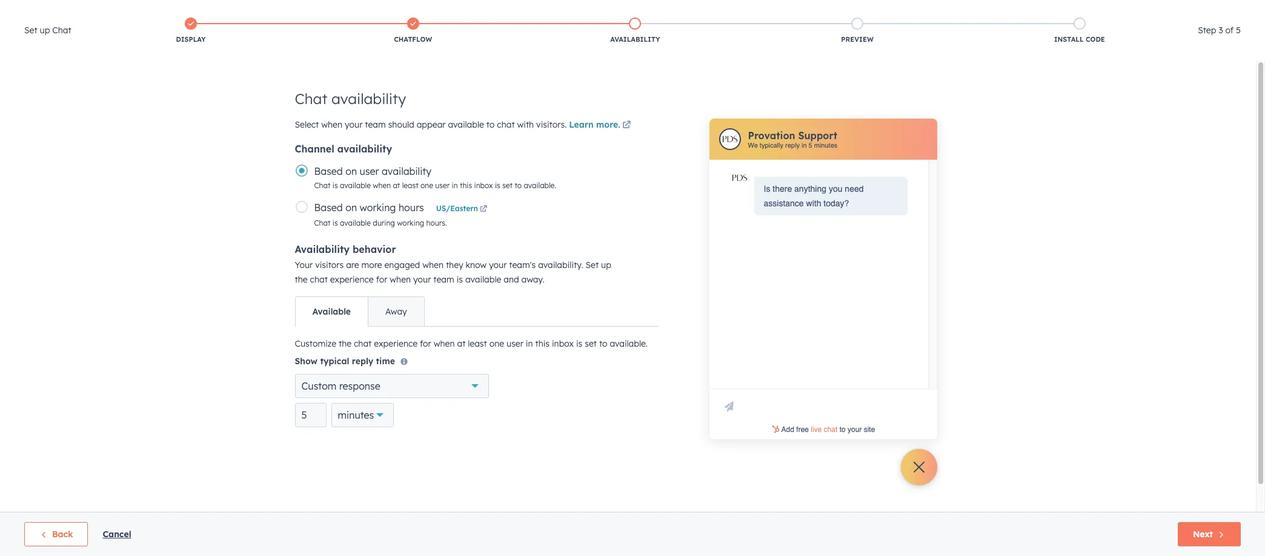 Task type: vqa. For each thing, say whether or not it's contained in the screenshot.
right I BUTTON
no



Task type: locate. For each thing, give the bounding box(es) containing it.
availability inside availability behavior your visitors are more engaged when they know your team's availability. set up the chat experience for when your team is available and away.
[[295, 244, 350, 256]]

0 horizontal spatial user
[[360, 165, 379, 178]]

chat up show typical reply time
[[354, 339, 372, 350]]

team inside availability behavior your visitors are more engaged when they know your team's availability. set up the chat experience for when your team is available and away.
[[433, 275, 454, 285]]

with left visitors.
[[517, 119, 534, 130]]

set
[[502, 181, 513, 190], [585, 339, 597, 350]]

3
[[1219, 25, 1223, 36]]

this
[[460, 181, 472, 190], [535, 339, 550, 350]]

link opens in a new window image inside learn more. link
[[622, 121, 631, 130]]

2 based from the top
[[314, 202, 343, 214]]

available right appear
[[448, 119, 484, 130]]

available
[[312, 307, 351, 318]]

2 on from the top
[[346, 202, 357, 214]]

chat down visitors
[[310, 275, 328, 285]]

is
[[333, 181, 338, 190], [495, 181, 500, 190], [333, 219, 338, 228], [457, 275, 463, 285], [576, 339, 583, 350]]

1 horizontal spatial with
[[806, 199, 821, 208]]

based up the chat is available during working hours.
[[314, 202, 343, 214]]

2 horizontal spatial chat
[[497, 119, 515, 130]]

based down channel
[[314, 165, 343, 178]]

1 horizontal spatial chat
[[354, 339, 372, 350]]

2 horizontal spatial to
[[599, 339, 608, 350]]

0 vertical spatial availability
[[610, 35, 660, 44]]

reply left 'time'
[[352, 356, 373, 367]]

1 horizontal spatial inbox
[[552, 339, 574, 350]]

2 vertical spatial to
[[599, 339, 608, 350]]

1 horizontal spatial 5
[[1236, 25, 1241, 36]]

0 vertical spatial inbox
[[474, 181, 493, 190]]

back button
[[24, 523, 88, 547]]

your down engaged
[[413, 275, 431, 285]]

1 vertical spatial one
[[489, 339, 504, 350]]

2 vertical spatial user
[[507, 339, 524, 350]]

your up and
[[489, 260, 507, 271]]

availability up the based on user availability
[[337, 143, 392, 155]]

0 vertical spatial working
[[360, 202, 396, 214]]

typical
[[320, 356, 349, 367]]

the up show typical reply time
[[339, 339, 352, 350]]

2 vertical spatial in
[[526, 339, 533, 350]]

list
[[80, 15, 1191, 47]]

search image
[[1240, 32, 1248, 40]]

availability.
[[538, 260, 583, 271]]

your
[[345, 119, 363, 130], [489, 260, 507, 271], [413, 275, 431, 285]]

1 vertical spatial based
[[314, 202, 343, 214]]

is
[[764, 184, 770, 194]]

team down they
[[433, 275, 454, 285]]

1 vertical spatial inbox
[[552, 339, 574, 350]]

for
[[376, 275, 387, 285], [420, 339, 431, 350]]

1 vertical spatial availability
[[337, 143, 392, 155]]

1 vertical spatial user
[[435, 181, 450, 190]]

during
[[373, 219, 395, 228]]

0 vertical spatial at
[[393, 181, 400, 190]]

1 vertical spatial this
[[535, 339, 550, 350]]

1 horizontal spatial for
[[420, 339, 431, 350]]

1 vertical spatial availability
[[295, 244, 350, 256]]

0 horizontal spatial your
[[345, 119, 363, 130]]

1 vertical spatial on
[[346, 202, 357, 214]]

1 horizontal spatial your
[[413, 275, 431, 285]]

0 horizontal spatial set
[[502, 181, 513, 190]]

1 vertical spatial at
[[457, 339, 466, 350]]

0 horizontal spatial set
[[24, 25, 37, 36]]

chat is available when at least one user in this inbox is set to available.
[[314, 181, 556, 190]]

5 right typically
[[809, 142, 812, 149]]

1 vertical spatial up
[[601, 260, 611, 271]]

on up the chat is available during working hours.
[[346, 202, 357, 214]]

1 vertical spatial 5
[[809, 142, 812, 149]]

your
[[295, 260, 313, 271]]

1 horizontal spatial in
[[526, 339, 533, 350]]

minutes inside the provation support we typically reply in 5 minutes
[[814, 142, 838, 149]]

minutes down response at left
[[338, 410, 374, 422]]

set inside heading
[[24, 25, 37, 36]]

install
[[1054, 35, 1084, 44]]

preview
[[841, 35, 874, 44]]

available down based on working hours
[[340, 219, 371, 228]]

0 vertical spatial 5
[[1236, 25, 1241, 36]]

link opens in a new window image
[[622, 121, 631, 130], [480, 204, 487, 215], [480, 206, 487, 213]]

0 vertical spatial set
[[24, 25, 37, 36]]

working up the chat is available during working hours.
[[360, 202, 396, 214]]

1 vertical spatial for
[[420, 339, 431, 350]]

chat left visitors.
[[497, 119, 515, 130]]

availability inside list item
[[610, 35, 660, 44]]

minutes inside popup button
[[338, 410, 374, 422]]

team's
[[509, 260, 536, 271]]

set up chat heading
[[24, 23, 71, 38]]

experience down are
[[330, 275, 374, 285]]

0 vertical spatial least
[[402, 181, 419, 190]]

available.
[[524, 181, 556, 190], [610, 339, 648, 350]]

1 vertical spatial minutes
[[338, 410, 374, 422]]

user
[[360, 165, 379, 178], [435, 181, 450, 190], [507, 339, 524, 350]]

the
[[295, 275, 308, 285], [339, 339, 352, 350]]

response
[[339, 381, 380, 393]]

set inside availability behavior your visitors are more engaged when they know your team's availability. set up the chat experience for when your team is available and away.
[[586, 260, 599, 271]]

to
[[486, 119, 495, 130], [515, 181, 522, 190], [599, 339, 608, 350]]

minutes up you
[[814, 142, 838, 149]]

for down more
[[376, 275, 387, 285]]

0 vertical spatial for
[[376, 275, 387, 285]]

up inside heading
[[40, 25, 50, 36]]

typically
[[760, 142, 784, 149]]

menu item
[[957, 0, 1005, 19], [1005, 0, 1028, 19], [1028, 0, 1056, 19], [1056, 0, 1079, 19], [1079, 0, 1097, 19]]

0 horizontal spatial team
[[365, 119, 386, 130]]

2 horizontal spatial in
[[802, 142, 807, 149]]

1 horizontal spatial set
[[586, 260, 599, 271]]

least
[[402, 181, 419, 190], [468, 339, 487, 350]]

0 horizontal spatial with
[[517, 119, 534, 130]]

chat is available during working hours.
[[314, 219, 447, 228]]

inbox
[[474, 181, 493, 190], [552, 339, 574, 350]]

1 based from the top
[[314, 165, 343, 178]]

set up chat
[[24, 25, 71, 36]]

4 menu item from the left
[[1056, 0, 1079, 19]]

customize the chat experience for when at least one user in this inbox is set to available.
[[295, 339, 648, 350]]

step
[[1198, 25, 1216, 36]]

1 horizontal spatial the
[[339, 339, 352, 350]]

1 vertical spatial with
[[806, 199, 821, 208]]

at
[[393, 181, 400, 190], [457, 339, 466, 350]]

0 horizontal spatial in
[[452, 181, 458, 190]]

support
[[798, 129, 838, 142]]

5
[[1236, 25, 1241, 36], [809, 142, 812, 149]]

more
[[361, 260, 382, 271]]

0 horizontal spatial 5
[[809, 142, 812, 149]]

0 vertical spatial on
[[346, 165, 357, 178]]

minutes
[[814, 142, 838, 149], [338, 410, 374, 422]]

the down your in the top of the page
[[295, 275, 308, 285]]

0 vertical spatial chat
[[497, 119, 515, 130]]

1 vertical spatial reply
[[352, 356, 373, 367]]

available down "know"
[[465, 275, 501, 285]]

0 horizontal spatial chat
[[310, 275, 328, 285]]

chat inside heading
[[52, 25, 71, 36]]

availability up should
[[332, 90, 406, 108]]

1 horizontal spatial least
[[468, 339, 487, 350]]

available
[[448, 119, 484, 130], [340, 181, 371, 190], [340, 219, 371, 228], [465, 275, 501, 285]]

the inside availability behavior your visitors are more engaged when they know your team's availability. set up the chat experience for when your team is available and away.
[[295, 275, 308, 285]]

0 vertical spatial reply
[[785, 142, 800, 149]]

0 horizontal spatial the
[[295, 275, 308, 285]]

0 horizontal spatial for
[[376, 275, 387, 285]]

chatflow completed list item
[[302, 15, 524, 47]]

menu
[[957, 0, 1251, 19]]

1 horizontal spatial experience
[[374, 339, 418, 350]]

time
[[376, 356, 395, 367]]

when
[[321, 119, 342, 130], [373, 181, 391, 190], [422, 260, 444, 271], [390, 275, 411, 285], [434, 339, 455, 350]]

chat inside availability behavior your visitors are more engaged when they know your team's availability. set up the chat experience for when your team is available and away.
[[310, 275, 328, 285]]

1 vertical spatial to
[[515, 181, 522, 190]]

availability up chat is available when at least one user in this inbox is set to available.
[[382, 165, 432, 178]]

back
[[52, 530, 73, 541]]

with
[[517, 119, 534, 130], [806, 199, 821, 208]]

0 horizontal spatial one
[[421, 181, 433, 190]]

should
[[388, 119, 414, 130]]

visitors
[[315, 260, 344, 271]]

0 horizontal spatial reply
[[352, 356, 373, 367]]

in
[[802, 142, 807, 149], [452, 181, 458, 190], [526, 339, 533, 350]]

team left should
[[365, 119, 386, 130]]

0 vertical spatial based
[[314, 165, 343, 178]]

display completed list item
[[80, 15, 302, 47]]

install code
[[1054, 35, 1105, 44]]

you
[[829, 184, 843, 194]]

chat availability
[[295, 90, 406, 108]]

0 horizontal spatial availability
[[295, 244, 350, 256]]

1 horizontal spatial working
[[397, 219, 424, 228]]

1 horizontal spatial up
[[601, 260, 611, 271]]

2 menu item from the left
[[1005, 0, 1028, 19]]

working down hours
[[397, 219, 424, 228]]

custom response
[[301, 381, 380, 393]]

up
[[40, 25, 50, 36], [601, 260, 611, 271]]

channel
[[295, 143, 334, 155]]

1 vertical spatial the
[[339, 339, 352, 350]]

None text field
[[295, 404, 326, 428]]

for down the away link
[[420, 339, 431, 350]]

0 horizontal spatial to
[[486, 119, 495, 130]]

next button
[[1178, 523, 1241, 547]]

provation
[[748, 129, 795, 142]]

availability for channel availability
[[337, 143, 392, 155]]

5 right of
[[1236, 25, 1241, 36]]

reply right typically
[[785, 142, 800, 149]]

hours
[[399, 202, 424, 214]]

2 vertical spatial availability
[[382, 165, 432, 178]]

1 horizontal spatial at
[[457, 339, 466, 350]]

0 vertical spatial set
[[502, 181, 513, 190]]

code
[[1086, 35, 1105, 44]]

1 horizontal spatial user
[[435, 181, 450, 190]]

with inside is there anything you need assistance with today?
[[806, 199, 821, 208]]

one
[[421, 181, 433, 190], [489, 339, 504, 350]]

1 vertical spatial least
[[468, 339, 487, 350]]

2 horizontal spatial your
[[489, 260, 507, 271]]

reply
[[785, 142, 800, 149], [352, 356, 373, 367]]

available link
[[295, 298, 368, 327]]

1 on from the top
[[346, 165, 357, 178]]

0 horizontal spatial inbox
[[474, 181, 493, 190]]

based on user availability
[[314, 165, 432, 178]]

experience up 'time'
[[374, 339, 418, 350]]

0 horizontal spatial experience
[[330, 275, 374, 285]]

cancel
[[103, 530, 131, 541]]

1 horizontal spatial team
[[433, 275, 454, 285]]

1 horizontal spatial available.
[[610, 339, 648, 350]]

1 horizontal spatial availability
[[610, 35, 660, 44]]

team
[[365, 119, 386, 130], [433, 275, 454, 285]]

set
[[24, 25, 37, 36], [586, 260, 599, 271]]

based for based on working hours
[[314, 202, 343, 214]]

on down 'channel availability'
[[346, 165, 357, 178]]

on
[[346, 165, 357, 178], [346, 202, 357, 214]]

link opens in a new window image inside us/eastern link
[[480, 206, 487, 213]]

1 horizontal spatial minutes
[[814, 142, 838, 149]]

experience
[[330, 275, 374, 285], [374, 339, 418, 350]]

working
[[360, 202, 396, 214], [397, 219, 424, 228]]

0 horizontal spatial available.
[[524, 181, 556, 190]]

0 vertical spatial up
[[40, 25, 50, 36]]

experience inside availability behavior your visitors are more engaged when they know your team's availability. set up the chat experience for when your team is available and away.
[[330, 275, 374, 285]]

based
[[314, 165, 343, 178], [314, 202, 343, 214]]

visitors.
[[536, 119, 567, 130]]

availability
[[332, 90, 406, 108], [337, 143, 392, 155], [382, 165, 432, 178]]

1 vertical spatial chat
[[310, 275, 328, 285]]

0 vertical spatial the
[[295, 275, 308, 285]]

availability
[[610, 35, 660, 44], [295, 244, 350, 256]]

chat for chat is available when at least one user in this inbox is set to available.
[[314, 181, 331, 190]]

0 vertical spatial minutes
[[814, 142, 838, 149]]

1 horizontal spatial reply
[[785, 142, 800, 149]]

us/eastern
[[436, 204, 478, 213]]

0 vertical spatial team
[[365, 119, 386, 130]]

0 vertical spatial availability
[[332, 90, 406, 108]]

your down "chat availability"
[[345, 119, 363, 130]]

with down anything
[[806, 199, 821, 208]]

1 horizontal spatial this
[[535, 339, 550, 350]]

tab list
[[295, 297, 425, 327]]



Task type: describe. For each thing, give the bounding box(es) containing it.
we
[[748, 142, 758, 149]]

step 3 of 5
[[1198, 25, 1241, 36]]

today?
[[824, 199, 849, 208]]

learn more.
[[569, 119, 620, 130]]

available down the based on user availability
[[340, 181, 371, 190]]

away.
[[522, 275, 545, 285]]

anything
[[795, 184, 827, 194]]

there
[[773, 184, 792, 194]]

1 menu item from the left
[[957, 0, 1005, 19]]

search button
[[1234, 25, 1254, 46]]

0 vertical spatial with
[[517, 119, 534, 130]]

learn more. link
[[569, 119, 633, 133]]

chat for chat is available during working hours.
[[314, 219, 331, 228]]

for inside availability behavior your visitors are more engaged when they know your team's availability. set up the chat experience for when your team is available and away.
[[376, 275, 387, 285]]

provation support we typically reply in 5 minutes
[[748, 129, 838, 149]]

hours.
[[426, 219, 447, 228]]

0 horizontal spatial least
[[402, 181, 419, 190]]

display
[[176, 35, 206, 44]]

custom
[[301, 381, 337, 393]]

on for user
[[346, 165, 357, 178]]

available inside availability behavior your visitors are more engaged when they know your team's availability. set up the chat experience for when your team is available and away.
[[465, 275, 501, 285]]

chat for chat availability
[[295, 90, 327, 108]]

away link
[[368, 298, 424, 327]]

0 vertical spatial one
[[421, 181, 433, 190]]

and
[[504, 275, 519, 285]]

engaged
[[384, 260, 420, 271]]

preview list item
[[746, 15, 969, 47]]

5 menu item from the left
[[1079, 0, 1097, 19]]

tab list containing available
[[295, 297, 425, 327]]

0 horizontal spatial at
[[393, 181, 400, 190]]

1 vertical spatial working
[[397, 219, 424, 228]]

link opens in a new window image for based on working hours
[[480, 206, 487, 213]]

1 vertical spatial in
[[452, 181, 458, 190]]

1 vertical spatial your
[[489, 260, 507, 271]]

show
[[295, 356, 318, 367]]

select
[[295, 119, 319, 130]]

assistance
[[764, 199, 804, 208]]

us/eastern link
[[436, 204, 489, 215]]

0 vertical spatial available.
[[524, 181, 556, 190]]

reply inside the provation support we typically reply in 5 minutes
[[785, 142, 800, 149]]

link opens in a new window image
[[622, 119, 631, 133]]

availability list item
[[524, 15, 746, 47]]

is there anything you need assistance with today?
[[764, 184, 864, 208]]

next
[[1193, 530, 1213, 541]]

know
[[466, 260, 487, 271]]

install code list item
[[969, 15, 1191, 47]]

learn
[[569, 119, 594, 130]]

customize
[[295, 339, 336, 350]]

appear
[[417, 119, 446, 130]]

availability for chat availability
[[332, 90, 406, 108]]

1 vertical spatial available.
[[610, 339, 648, 350]]

2 vertical spatial chat
[[354, 339, 372, 350]]

chatflow
[[394, 35, 432, 44]]

custom response button
[[295, 375, 489, 399]]

Search HubSpot search field
[[1095, 25, 1244, 46]]

agent says: is there anything you need assistance with today? element
[[764, 182, 898, 211]]

0 vertical spatial this
[[460, 181, 472, 190]]

0 horizontal spatial working
[[360, 202, 396, 214]]

select when your team should appear available to chat with visitors.
[[295, 119, 567, 130]]

are
[[346, 260, 359, 271]]

need
[[845, 184, 864, 194]]

3 menu item from the left
[[1028, 0, 1056, 19]]

5 inside the provation support we typically reply in 5 minutes
[[809, 142, 812, 149]]

1 horizontal spatial one
[[489, 339, 504, 350]]

more.
[[596, 119, 620, 130]]

away
[[385, 307, 407, 318]]

channel availability
[[295, 143, 392, 155]]

hubspot-live-chat-viral-iframe element
[[712, 425, 935, 437]]

0 vertical spatial user
[[360, 165, 379, 178]]

show typical reply time
[[295, 356, 395, 367]]

cancel button
[[103, 528, 131, 542]]

minutes button
[[331, 404, 394, 428]]

2 vertical spatial your
[[413, 275, 431, 285]]

in inside the provation support we typically reply in 5 minutes
[[802, 142, 807, 149]]

list containing display
[[80, 15, 1191, 47]]

availability for availability
[[610, 35, 660, 44]]

availability behavior your visitors are more engaged when they know your team's availability. set up the chat experience for when your team is available and away.
[[295, 244, 611, 285]]

link opens in a new window image for select when your team should appear available to chat with visitors.
[[622, 121, 631, 130]]

based for based on user availability
[[314, 165, 343, 178]]

based on working hours
[[314, 202, 424, 214]]

is inside availability behavior your visitors are more engaged when they know your team's availability. set up the chat experience for when your team is available and away.
[[457, 275, 463, 285]]

availability for availability behavior your visitors are more engaged when they know your team's availability. set up the chat experience for when your team is available and away.
[[295, 244, 350, 256]]

on for working
[[346, 202, 357, 214]]

0 vertical spatial to
[[486, 119, 495, 130]]

behavior
[[353, 244, 396, 256]]

1 vertical spatial set
[[585, 339, 597, 350]]

1 vertical spatial experience
[[374, 339, 418, 350]]

up inside availability behavior your visitors are more engaged when they know your team's availability. set up the chat experience for when your team is available and away.
[[601, 260, 611, 271]]

1 horizontal spatial to
[[515, 181, 522, 190]]

of
[[1226, 25, 1234, 36]]

they
[[446, 260, 463, 271]]



